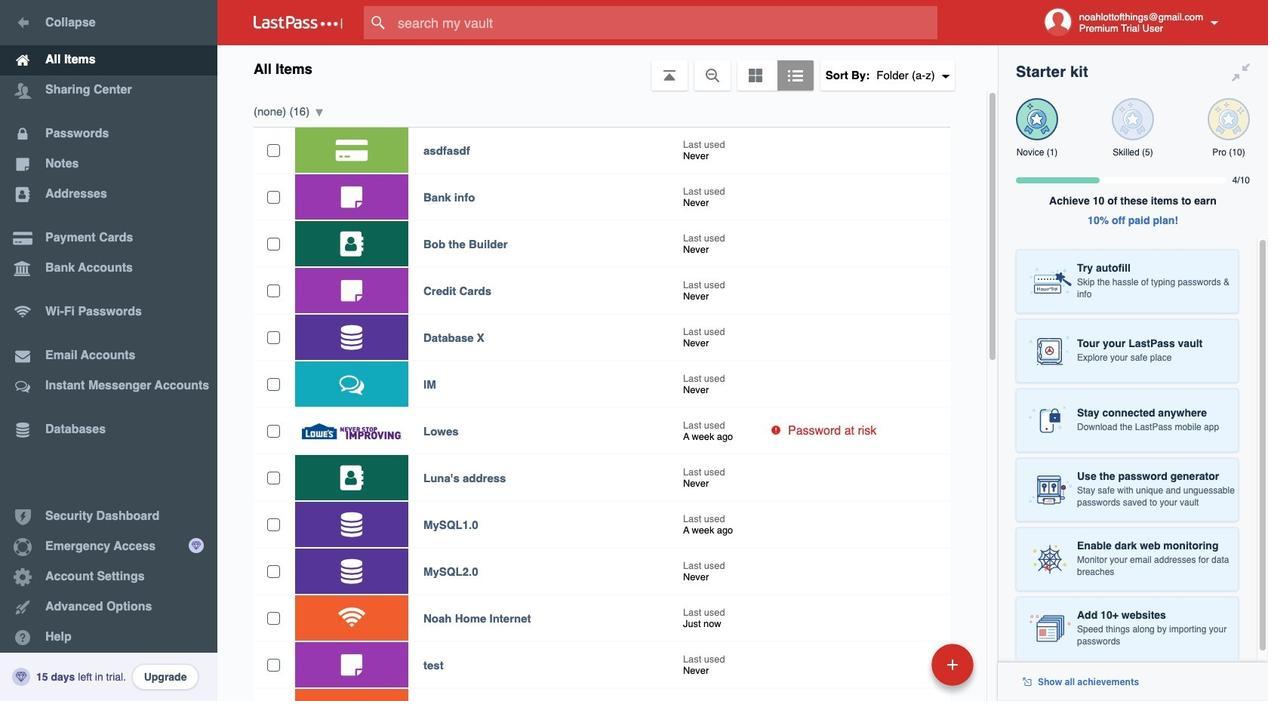 Task type: locate. For each thing, give the bounding box(es) containing it.
new item navigation
[[828, 639, 983, 701]]

lastpass image
[[254, 16, 343, 29]]

search my vault text field
[[364, 6, 967, 39]]

main navigation navigation
[[0, 0, 217, 701]]



Task type: describe. For each thing, give the bounding box(es) containing it.
vault options navigation
[[217, 45, 998, 91]]

new item element
[[828, 643, 979, 686]]

Search search field
[[364, 6, 967, 39]]



